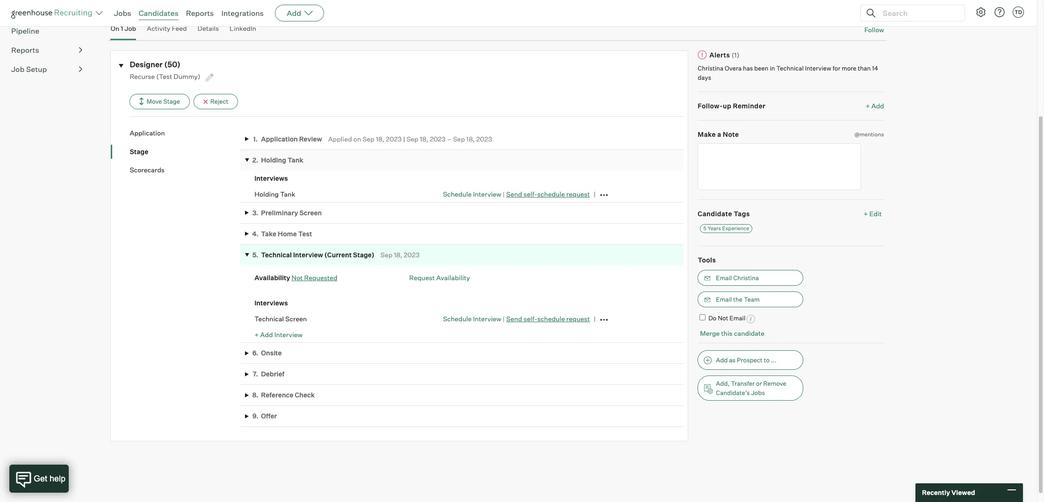 Task type: vqa. For each thing, say whether or not it's contained in the screenshot.
Smith to the right
no



Task type: locate. For each thing, give the bounding box(es) containing it.
availability not requested
[[255, 274, 337, 282]]

holding
[[261, 156, 286, 164], [255, 190, 279, 198]]

tools
[[698, 256, 716, 264]]

0 vertical spatial jobs
[[114, 8, 131, 18]]

1 vertical spatial reports link
[[11, 45, 82, 56]]

6.
[[252, 350, 259, 357]]

0 vertical spatial reports link
[[186, 8, 214, 18]]

or
[[756, 380, 762, 388]]

jobs down or
[[751, 390, 765, 397]]

dummy)
[[174, 73, 200, 80]]

+ edit link
[[862, 208, 884, 220]]

holding up 3.
[[255, 190, 279, 198]]

0 vertical spatial interviews
[[255, 174, 288, 182]]

holding right 2.
[[261, 156, 286, 164]]

0 horizontal spatial not
[[292, 274, 303, 282]]

schedule interview link
[[443, 190, 502, 198], [443, 315, 502, 323]]

+ for + edit
[[864, 210, 868, 218]]

interview
[[805, 65, 832, 72], [473, 190, 502, 198], [293, 251, 323, 259], [473, 315, 502, 323], [274, 331, 303, 339]]

team
[[744, 296, 760, 304]]

2 schedule interview | send self-schedule request from the top
[[443, 315, 590, 323]]

recurse
[[130, 73, 155, 80]]

add inside popup button
[[287, 8, 301, 18]]

this
[[721, 330, 733, 338]]

integrations link
[[221, 8, 264, 18]]

self- for technical screen
[[524, 315, 537, 323]]

1 vertical spatial technical
[[261, 251, 292, 259]]

td button
[[1013, 7, 1024, 18]]

1 horizontal spatial candidates
[[139, 8, 178, 18]]

0 vertical spatial schedule interview | send self-schedule request
[[443, 190, 590, 198]]

1 horizontal spatial reports
[[186, 8, 214, 18]]

application down "move"
[[130, 129, 165, 137]]

2 self- from the top
[[524, 315, 537, 323]]

1 vertical spatial schedule
[[443, 315, 472, 323]]

reports down "pipeline" at top left
[[11, 45, 39, 55]]

0 vertical spatial email
[[716, 275, 732, 282]]

reports
[[186, 8, 214, 18], [11, 45, 39, 55]]

stage up the scorecards
[[130, 148, 148, 156]]

1 send self-schedule request link from the top
[[506, 190, 590, 198]]

schedule
[[537, 190, 565, 198], [537, 315, 565, 323]]

2 interviews from the top
[[255, 299, 288, 307]]

follow link
[[865, 25, 884, 34]]

technical up + add interview link
[[255, 315, 284, 323]]

reports link for integrations link on the left top of the page
[[186, 8, 214, 18]]

interviews up technical screen
[[255, 299, 288, 307]]

+ for + add
[[866, 102, 870, 110]]

schedule interview | send self-schedule request for holding tank
[[443, 190, 590, 198]]

request availability button
[[409, 274, 470, 282]]

add inside button
[[716, 357, 728, 364]]

email the team
[[716, 296, 760, 304]]

do
[[709, 315, 717, 322]]

jobs inside add, transfer or remove candidate's jobs
[[751, 390, 765, 397]]

reports link for job setup link
[[11, 45, 82, 56]]

activity feed
[[147, 24, 187, 32]]

transfer
[[731, 380, 755, 388]]

1 vertical spatial schedule interview link
[[443, 315, 502, 323]]

candidates link up "activity"
[[139, 8, 178, 18]]

email up merge this candidate link
[[730, 315, 746, 322]]

0 vertical spatial holding
[[261, 156, 286, 164]]

interview inside christina overa has been in technical interview for more than 14 days
[[805, 65, 832, 72]]

1 horizontal spatial application
[[261, 135, 298, 143]]

0 vertical spatial schedule
[[443, 190, 472, 198]]

candidates link up pipeline link
[[11, 6, 82, 17]]

1 schedule from the top
[[443, 190, 472, 198]]

schedule
[[443, 190, 472, 198], [443, 315, 472, 323]]

reject button
[[194, 94, 238, 109]]

2 send self-schedule request link from the top
[[506, 315, 590, 323]]

activity
[[147, 24, 170, 32]]

–
[[447, 135, 452, 143]]

email up email the team
[[716, 275, 732, 282]]

application
[[130, 129, 165, 137], [261, 135, 298, 143]]

email left the on the right bottom of page
[[716, 296, 732, 304]]

requested
[[304, 274, 337, 282]]

christina up days
[[698, 65, 724, 72]]

|
[[403, 135, 405, 143], [503, 190, 505, 198], [503, 315, 505, 323]]

1 vertical spatial reports
[[11, 45, 39, 55]]

alerts (1)
[[710, 51, 740, 59]]

1 vertical spatial self-
[[524, 315, 537, 323]]

2 send from the top
[[506, 315, 522, 323]]

send for tank
[[506, 190, 522, 198]]

application up 2. holding tank
[[261, 135, 298, 143]]

technical inside christina overa has been in technical interview for more than 14 days
[[777, 65, 804, 72]]

2 schedule interview link from the top
[[443, 315, 502, 323]]

5 years experience
[[704, 225, 749, 232]]

schedule interview link for screen
[[443, 315, 502, 323]]

0 vertical spatial not
[[292, 274, 303, 282]]

0 horizontal spatial jobs
[[114, 8, 131, 18]]

screen up + add interview link
[[285, 315, 307, 323]]

2 vertical spatial |
[[503, 315, 505, 323]]

alerts
[[710, 51, 730, 59]]

not left requested
[[292, 274, 303, 282]]

add for add a headline
[[111, 5, 123, 13]]

0 vertical spatial request
[[567, 190, 590, 198]]

move stage button
[[130, 94, 190, 109]]

not
[[292, 274, 303, 282], [718, 315, 728, 322]]

merge
[[700, 330, 720, 338]]

technical right the in
[[777, 65, 804, 72]]

not right do
[[718, 315, 728, 322]]

screen
[[300, 209, 322, 217], [285, 315, 307, 323]]

stage
[[163, 98, 180, 105], [130, 148, 148, 156]]

1 request from the top
[[567, 190, 590, 198]]

2 schedule from the top
[[537, 315, 565, 323]]

0 horizontal spatial reports
[[11, 45, 39, 55]]

1 vertical spatial screen
[[285, 315, 307, 323]]

0 horizontal spatial availability
[[255, 274, 290, 282]]

a left headline
[[125, 5, 128, 13]]

0 vertical spatial christina
[[698, 65, 724, 72]]

0 vertical spatial technical
[[777, 65, 804, 72]]

1 send from the top
[[506, 190, 522, 198]]

5 years experience link
[[700, 224, 753, 233]]

more
[[842, 65, 857, 72]]

1 horizontal spatial reports link
[[186, 8, 214, 18]]

christina
[[698, 65, 724, 72], [733, 275, 759, 282]]

a
[[125, 5, 128, 13], [718, 130, 722, 138]]

1 vertical spatial a
[[718, 130, 722, 138]]

add for add as prospect to ...
[[716, 357, 728, 364]]

reports link up details
[[186, 8, 214, 18]]

2023 right –
[[476, 135, 492, 143]]

linkedin
[[230, 24, 256, 32]]

details link
[[198, 24, 219, 38]]

1 horizontal spatial jobs
[[751, 390, 765, 397]]

+ up 6. in the left bottom of the page
[[255, 331, 259, 339]]

reports up details
[[186, 8, 214, 18]]

2 vertical spatial +
[[255, 331, 259, 339]]

1 vertical spatial schedule
[[537, 315, 565, 323]]

0 vertical spatial +
[[866, 102, 870, 110]]

0 horizontal spatial reports link
[[11, 45, 82, 56]]

candidates up "activity"
[[139, 8, 178, 18]]

schedule interview | send self-schedule request for technical screen
[[443, 315, 590, 323]]

+ edit
[[864, 210, 882, 218]]

1 schedule interview link from the top
[[443, 190, 502, 198]]

availability right request
[[436, 274, 470, 282]]

request availability
[[409, 274, 470, 282]]

1 self- from the top
[[524, 190, 537, 198]]

1 vertical spatial stage
[[130, 148, 148, 156]]

recurse (test dummy)
[[130, 73, 202, 80]]

on
[[353, 135, 361, 143]]

| for tank
[[503, 190, 505, 198]]

greenhouse recruiting image
[[11, 7, 95, 19]]

2 request from the top
[[567, 315, 590, 323]]

linkedin link
[[230, 24, 256, 38]]

headline
[[130, 5, 156, 13]]

candidates up "pipeline" at top left
[[11, 7, 53, 16]]

0 vertical spatial |
[[403, 135, 405, 143]]

(current
[[324, 251, 352, 259]]

0 vertical spatial job
[[125, 24, 136, 32]]

a for add
[[125, 5, 128, 13]]

+
[[866, 102, 870, 110], [864, 210, 868, 218], [255, 331, 259, 339]]

screen up test
[[300, 209, 322, 217]]

job right 1
[[125, 24, 136, 32]]

a for make
[[718, 130, 722, 138]]

0 horizontal spatial a
[[125, 5, 128, 13]]

1 vertical spatial schedule interview | send self-schedule request
[[443, 315, 590, 323]]

2 vertical spatial email
[[730, 315, 746, 322]]

0 vertical spatial reports
[[186, 8, 214, 18]]

configure image
[[976, 7, 987, 18]]

0 horizontal spatial christina
[[698, 65, 724, 72]]

1 vertical spatial jobs
[[751, 390, 765, 397]]

+ up @mentions
[[866, 102, 870, 110]]

sep
[[363, 135, 375, 143], [407, 135, 419, 143], [453, 135, 465, 143], [381, 251, 393, 259]]

1 horizontal spatial stage
[[163, 98, 180, 105]]

1 horizontal spatial availability
[[436, 274, 470, 282]]

request
[[409, 274, 435, 282]]

onsite
[[261, 350, 282, 357]]

1 availability from the left
[[255, 274, 290, 282]]

1 vertical spatial send self-schedule request link
[[506, 315, 590, 323]]

0 vertical spatial send self-schedule request link
[[506, 190, 590, 198]]

recently
[[922, 489, 950, 497]]

stage right "move"
[[163, 98, 180, 105]]

to
[[764, 357, 770, 364]]

1 horizontal spatial not
[[718, 315, 728, 322]]

0 vertical spatial schedule
[[537, 190, 565, 198]]

than
[[858, 65, 871, 72]]

18, right the stage)
[[394, 251, 402, 259]]

christina up email the team button
[[733, 275, 759, 282]]

0 vertical spatial a
[[125, 5, 128, 13]]

jobs up 1
[[114, 8, 131, 18]]

schedule interview link for tank
[[443, 190, 502, 198]]

been
[[755, 65, 769, 72]]

interviews up the holding tank
[[255, 174, 288, 182]]

1 vertical spatial christina
[[733, 275, 759, 282]]

4.
[[252, 230, 259, 238]]

reports link up job setup link
[[11, 45, 82, 56]]

1 vertical spatial |
[[503, 190, 505, 198]]

follow-
[[698, 102, 723, 110]]

sep right –
[[453, 135, 465, 143]]

schedule interview | send self-schedule request
[[443, 190, 590, 198], [443, 315, 590, 323]]

not requested button
[[292, 274, 337, 282]]

1 vertical spatial +
[[864, 210, 868, 218]]

experience
[[722, 225, 749, 232]]

0 vertical spatial schedule interview link
[[443, 190, 502, 198]]

td button
[[1011, 5, 1026, 20]]

merge this candidate link
[[700, 330, 765, 338]]

debrief
[[261, 371, 285, 379]]

tank down review
[[288, 156, 303, 164]]

self- for holding tank
[[524, 190, 537, 198]]

email for email christina
[[716, 275, 732, 282]]

add a headline
[[111, 5, 156, 13]]

1 vertical spatial not
[[718, 315, 728, 322]]

8.
[[252, 392, 259, 400]]

availability down 5.
[[255, 274, 290, 282]]

a left note
[[718, 130, 722, 138]]

0 vertical spatial self-
[[524, 190, 537, 198]]

1 vertical spatial email
[[716, 296, 732, 304]]

1 vertical spatial interviews
[[255, 299, 288, 307]]

1 vertical spatial request
[[567, 315, 590, 323]]

self-
[[524, 190, 537, 198], [524, 315, 537, 323]]

job
[[125, 24, 136, 32], [11, 65, 24, 74]]

sep left –
[[407, 135, 419, 143]]

send self-schedule request link
[[506, 190, 590, 198], [506, 315, 590, 323]]

on
[[111, 24, 119, 32]]

+ left edit
[[864, 210, 868, 218]]

technical right 5.
[[261, 251, 292, 259]]

None text field
[[698, 144, 862, 190]]

1 schedule interview | send self-schedule request from the top
[[443, 190, 590, 198]]

0 vertical spatial send
[[506, 190, 522, 198]]

0 horizontal spatial job
[[11, 65, 24, 74]]

job left setup at the top left
[[11, 65, 24, 74]]

1 horizontal spatial christina
[[733, 275, 759, 282]]

1 schedule from the top
[[537, 190, 565, 198]]

tank up 3. preliminary screen
[[280, 190, 295, 198]]

1 vertical spatial send
[[506, 315, 522, 323]]

sep right the stage)
[[381, 251, 393, 259]]

years
[[708, 225, 721, 232]]

pipeline
[[11, 26, 39, 36]]

18, left –
[[420, 135, 428, 143]]

2 schedule from the top
[[443, 315, 472, 323]]

+ for + add interview
[[255, 331, 259, 339]]

job setup link
[[11, 64, 82, 75]]

0 vertical spatial tank
[[288, 156, 303, 164]]

0 vertical spatial stage
[[163, 98, 180, 105]]

1 horizontal spatial a
[[718, 130, 722, 138]]

details
[[198, 24, 219, 32]]



Task type: describe. For each thing, give the bounding box(es) containing it.
test
[[298, 230, 312, 238]]

2.
[[252, 156, 258, 164]]

request for screen
[[567, 315, 590, 323]]

candidate tags
[[698, 210, 750, 218]]

request for tank
[[567, 190, 590, 198]]

preliminary
[[261, 209, 298, 217]]

7.
[[253, 371, 258, 379]]

schedule for tank
[[537, 190, 565, 198]]

send for screen
[[506, 315, 522, 323]]

offer
[[261, 413, 277, 421]]

Do Not Email checkbox
[[700, 315, 706, 321]]

0 horizontal spatial candidates
[[11, 7, 53, 16]]

candidate
[[698, 210, 732, 218]]

...
[[771, 357, 777, 364]]

reject
[[210, 98, 228, 105]]

application link
[[130, 129, 240, 138]]

scorecards
[[130, 166, 165, 174]]

1.
[[253, 135, 258, 143]]

take
[[261, 230, 276, 238]]

follow-up reminder
[[698, 102, 766, 110]]

@mentions link
[[855, 130, 884, 139]]

applied
[[328, 135, 352, 143]]

1 vertical spatial tank
[[280, 190, 295, 198]]

1 vertical spatial holding
[[255, 190, 279, 198]]

feed
[[172, 24, 187, 32]]

make a note
[[698, 130, 739, 138]]

reminder
[[733, 102, 766, 110]]

6. onsite
[[252, 350, 282, 357]]

0 horizontal spatial application
[[130, 129, 165, 137]]

email christina
[[716, 275, 759, 282]]

days
[[698, 74, 711, 81]]

check
[[295, 392, 315, 400]]

jobs link
[[114, 8, 131, 18]]

+ add link
[[866, 102, 884, 111]]

add for add
[[287, 8, 301, 18]]

3.
[[252, 209, 258, 217]]

1
[[121, 24, 123, 32]]

candidate
[[734, 330, 765, 338]]

7. debrief
[[253, 371, 285, 379]]

1 horizontal spatial job
[[125, 24, 136, 32]]

2 availability from the left
[[436, 274, 470, 282]]

1 interviews from the top
[[255, 174, 288, 182]]

2023 up request
[[404, 251, 420, 259]]

integrations
[[221, 8, 264, 18]]

merge this candidate
[[700, 330, 765, 338]]

prospect
[[737, 357, 763, 364]]

reference
[[261, 392, 293, 400]]

(test
[[156, 73, 172, 80]]

9. offer
[[252, 413, 277, 421]]

scorecards link
[[130, 166, 240, 175]]

| for screen
[[503, 315, 505, 323]]

1 vertical spatial job
[[11, 65, 24, 74]]

review
[[299, 135, 322, 143]]

(50)
[[164, 60, 180, 69]]

@mentions
[[855, 131, 884, 138]]

1. application review applied on  sep 18, 2023 | sep 18, 2023 – sep 18, 2023
[[253, 135, 492, 143]]

edit
[[870, 210, 882, 218]]

stage)
[[353, 251, 375, 259]]

2023 left –
[[430, 135, 446, 143]]

18, right on
[[376, 135, 384, 143]]

sep right on
[[363, 135, 375, 143]]

email christina button
[[698, 270, 804, 286]]

christina inside button
[[733, 275, 759, 282]]

move
[[147, 98, 162, 105]]

remove
[[763, 380, 787, 388]]

8. reference check
[[252, 392, 315, 400]]

home
[[278, 230, 297, 238]]

in
[[770, 65, 775, 72]]

send self-schedule request link for holding tank
[[506, 190, 590, 198]]

add, transfer or remove candidate's jobs button
[[698, 376, 804, 401]]

sep 18, 2023
[[381, 251, 420, 259]]

0 horizontal spatial stage
[[130, 148, 148, 156]]

christina inside christina overa has been in technical interview for more than 14 days
[[698, 65, 724, 72]]

schedule for screen
[[537, 315, 565, 323]]

schedule for screen
[[443, 315, 472, 323]]

make
[[698, 130, 716, 138]]

5
[[704, 225, 707, 232]]

14
[[872, 65, 878, 72]]

candidate's
[[716, 390, 750, 397]]

0 horizontal spatial candidates link
[[11, 6, 82, 17]]

add,
[[716, 380, 730, 388]]

1 horizontal spatial candidates link
[[139, 8, 178, 18]]

stage link
[[130, 147, 240, 156]]

for
[[833, 65, 841, 72]]

christina overa has been in technical interview for more than 14 days
[[698, 65, 878, 81]]

Search text field
[[881, 6, 956, 20]]

job setup
[[11, 65, 47, 74]]

2 vertical spatial technical
[[255, 315, 284, 323]]

2023 right on
[[386, 135, 402, 143]]

add as prospect to ... button
[[698, 351, 804, 371]]

designer (50)
[[130, 60, 180, 69]]

not for email
[[718, 315, 728, 322]]

tags
[[734, 210, 750, 218]]

3. preliminary screen
[[252, 209, 322, 217]]

on 1 job
[[111, 24, 136, 32]]

18, right –
[[466, 135, 475, 143]]

follow
[[865, 26, 884, 34]]

schedule for tank
[[443, 190, 472, 198]]

+ add
[[866, 102, 884, 110]]

the
[[733, 296, 743, 304]]

0 vertical spatial screen
[[300, 209, 322, 217]]

setup
[[26, 65, 47, 74]]

not for requested
[[292, 274, 303, 282]]

(1)
[[732, 51, 740, 59]]

td
[[1015, 9, 1022, 15]]

up
[[723, 102, 732, 110]]

stage inside button
[[163, 98, 180, 105]]

5. technical interview (current stage)
[[252, 251, 375, 259]]

technical screen
[[255, 315, 307, 323]]

5.
[[252, 251, 258, 259]]

add, transfer or remove candidate's jobs
[[716, 380, 787, 397]]

holding tank
[[255, 190, 295, 198]]

email for email the team
[[716, 296, 732, 304]]

add button
[[275, 5, 324, 22]]

send self-schedule request link for technical screen
[[506, 315, 590, 323]]

note
[[723, 130, 739, 138]]

4. take home test
[[252, 230, 312, 238]]



